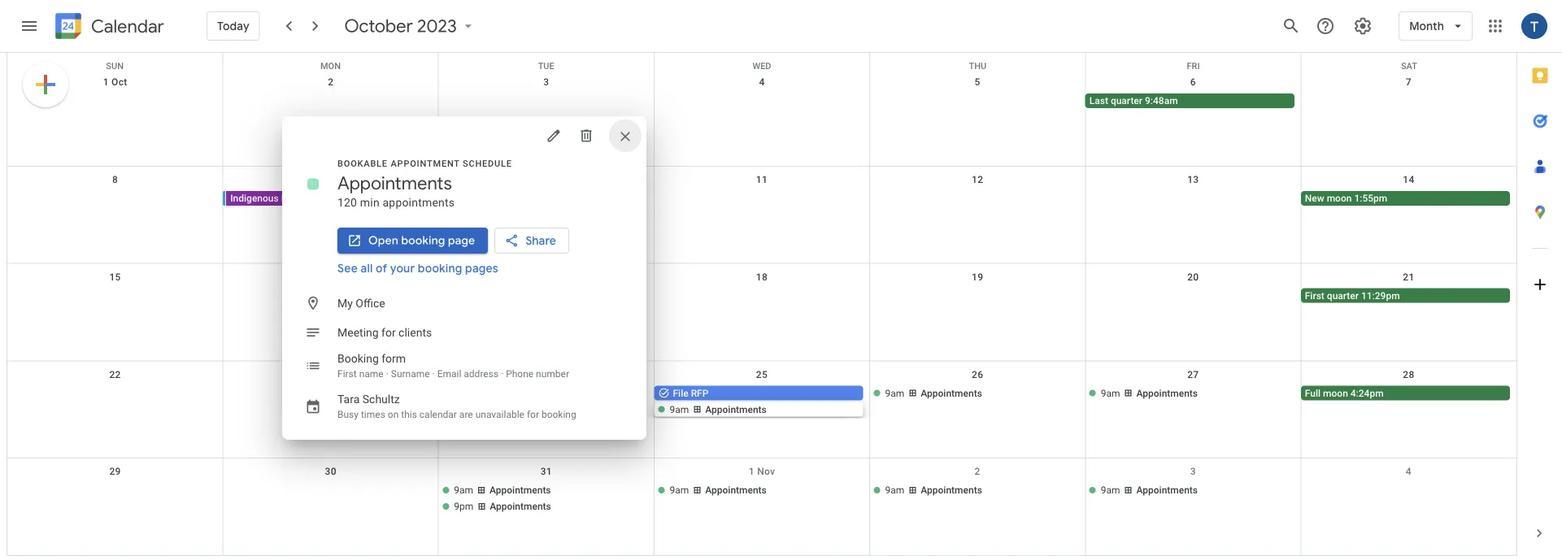 Task type: vqa. For each thing, say whether or not it's contained in the screenshot.
leftmost Permission
no



Task type: locate. For each thing, give the bounding box(es) containing it.
for up form
[[382, 326, 396, 339]]

first left 11:29pm
[[1305, 290, 1325, 301]]

delete appointment schedule image
[[578, 128, 595, 144]]

9pm
[[454, 404, 474, 415], [454, 501, 474, 513]]

1 vertical spatial moon
[[1324, 388, 1349, 399]]

new
[[1305, 193, 1325, 204]]

appointments heading
[[338, 172, 452, 194]]

today
[[217, 19, 249, 33]]

0 vertical spatial 1
[[103, 76, 109, 88]]

bookable appointment schedule
[[338, 158, 512, 168]]

0 vertical spatial quarter
[[1111, 95, 1143, 107]]

wed
[[753, 61, 772, 71]]

quarter inside first quarter 11:29pm button
[[1327, 290, 1359, 301]]

16
[[325, 271, 337, 283]]

moon right full
[[1324, 388, 1349, 399]]

see all of your booking pages link
[[338, 261, 499, 276]]

0 vertical spatial first
[[1305, 290, 1325, 301]]

quarter for 11:29pm
[[1327, 290, 1359, 301]]

1 vertical spatial 4
[[1406, 466, 1412, 478]]

4 down wed
[[759, 76, 765, 88]]

cell containing 9am
[[439, 483, 654, 516]]

booking down open booking page
[[418, 261, 463, 276]]

6 row from the top
[[7, 459, 1517, 556]]

120
[[338, 196, 357, 209]]

0 horizontal spatial 4
[[759, 76, 765, 88]]

4
[[759, 76, 765, 88], [1406, 466, 1412, 478]]

quarter inside last quarter 9:48am button
[[1111, 95, 1143, 107]]

sun
[[106, 61, 124, 71]]

0 horizontal spatial quarter
[[1111, 95, 1143, 107]]

first inside first quarter 11:29pm button
[[1305, 290, 1325, 301]]

day
[[321, 193, 337, 204]]

for
[[382, 326, 396, 339], [527, 409, 539, 421]]

30
[[325, 466, 337, 478]]

full moon 4:24pm button
[[1301, 386, 1511, 401]]

last
[[1090, 95, 1109, 107]]

settings menu image
[[1354, 16, 1373, 36]]

1 vertical spatial 3
[[1191, 466, 1197, 478]]

new moon 1:55pm button
[[1301, 191, 1511, 206]]

0 vertical spatial booking
[[401, 233, 445, 248]]

all
[[361, 261, 373, 276]]

on
[[388, 409, 399, 421]]

29
[[109, 466, 121, 478]]

0 horizontal spatial ·
[[386, 369, 389, 380]]

1 vertical spatial quarter
[[1327, 290, 1359, 301]]

schedule
[[463, 158, 512, 168]]

grid
[[7, 53, 1517, 556]]

for right unavailable
[[527, 409, 539, 421]]

thu
[[969, 61, 987, 71]]

2
[[328, 76, 334, 88], [975, 466, 981, 478]]

nov
[[757, 466, 775, 478]]

row containing 29
[[7, 459, 1517, 556]]

tara
[[338, 393, 360, 406]]

address
[[464, 369, 499, 380]]

4 down full moon 4:24pm button
[[1406, 466, 1412, 478]]

row
[[7, 53, 1517, 71], [7, 69, 1517, 167], [7, 167, 1517, 264], [7, 264, 1517, 362], [7, 362, 1517, 459], [7, 459, 1517, 556]]

1 vertical spatial 1
[[749, 466, 755, 478]]

5 row from the top
[[7, 362, 1517, 459]]

1 horizontal spatial 2
[[975, 466, 981, 478]]

are
[[459, 409, 473, 421]]

moon right new
[[1327, 193, 1352, 204]]

0 vertical spatial 2
[[328, 76, 334, 88]]

19
[[972, 271, 984, 283]]

booking up see all of your booking pages
[[401, 233, 445, 248]]

0 horizontal spatial 3
[[544, 76, 549, 88]]

8
[[112, 174, 118, 185]]

bookable
[[338, 158, 388, 168]]

1 horizontal spatial for
[[527, 409, 539, 421]]

4 row from the top
[[7, 264, 1517, 362]]

1
[[103, 76, 109, 88], [749, 466, 755, 478]]

1 horizontal spatial 4
[[1406, 466, 1412, 478]]

1 row from the top
[[7, 53, 1517, 71]]

calendar
[[91, 15, 164, 38]]

calendar element
[[52, 10, 164, 46]]

my office
[[338, 297, 385, 310]]

first down booking
[[338, 369, 357, 380]]

form
[[382, 352, 406, 365]]

1 vertical spatial 9pm
[[454, 501, 474, 513]]

22
[[109, 369, 121, 380]]

1 vertical spatial first
[[338, 369, 357, 380]]

0 vertical spatial 3
[[544, 76, 549, 88]]

phone
[[506, 369, 534, 380]]

indigenous peoples' day button
[[226, 191, 432, 206]]

0 vertical spatial 9pm
[[454, 404, 474, 415]]

1 horizontal spatial quarter
[[1327, 290, 1359, 301]]

this
[[401, 409, 417, 421]]

1 horizontal spatial ·
[[432, 369, 435, 380]]

schultz
[[363, 393, 400, 406]]

2 9pm from the top
[[454, 501, 474, 513]]

1 horizontal spatial first
[[1305, 290, 1325, 301]]

0 vertical spatial moon
[[1327, 193, 1352, 204]]

12
[[972, 174, 984, 185]]

quarter left 11:29pm
[[1327, 290, 1359, 301]]

· left phone
[[501, 369, 504, 380]]

9am
[[885, 388, 905, 399], [1101, 388, 1121, 399], [670, 404, 689, 415], [454, 485, 473, 496], [670, 485, 689, 496], [885, 485, 905, 496], [1101, 485, 1121, 496]]

moon for new
[[1327, 193, 1352, 204]]

rfp
[[691, 388, 709, 399]]

sat
[[1402, 61, 1418, 71]]

cell containing 9pm
[[439, 386, 654, 418]]

moon inside button
[[1327, 193, 1352, 204]]

1 horizontal spatial 1
[[749, 466, 755, 478]]

row containing sun
[[7, 53, 1517, 71]]

15
[[109, 271, 121, 283]]

last quarter 9:48am button
[[1086, 94, 1295, 108]]

3
[[544, 76, 549, 88], [1191, 466, 1197, 478]]

quarter
[[1111, 95, 1143, 107], [1327, 290, 1359, 301]]

calendar heading
[[88, 15, 164, 38]]

of
[[376, 261, 387, 276]]

share
[[526, 233, 556, 248]]

meeting
[[338, 326, 379, 339]]

6am
[[454, 193, 473, 204]]

file rfp
[[673, 388, 709, 399]]

0 horizontal spatial 1
[[103, 76, 109, 88]]

first inside booking form first name · surname · email address · phone number
[[338, 369, 357, 380]]

moon inside button
[[1324, 388, 1349, 399]]

· left "email"
[[432, 369, 435, 380]]

tab list
[[1518, 53, 1563, 511]]

cell
[[7, 94, 223, 110], [223, 94, 439, 110], [439, 94, 654, 110], [654, 94, 870, 110], [870, 94, 1086, 110], [1301, 94, 1517, 110], [7, 191, 223, 207], [654, 191, 870, 207], [870, 191, 1086, 207], [1086, 191, 1301, 207], [7, 288, 223, 305], [223, 288, 439, 305], [439, 288, 654, 305], [654, 288, 870, 305], [870, 288, 1086, 305], [1086, 288, 1301, 305], [7, 386, 223, 418], [223, 386, 439, 418], [439, 386, 654, 418], [654, 386, 870, 418], [7, 483, 223, 516], [223, 483, 439, 516], [439, 483, 654, 516], [1301, 483, 1517, 516]]

see all of your booking pages
[[338, 261, 499, 276]]

9pm for 25
[[454, 404, 474, 415]]

your
[[390, 261, 415, 276]]

1 vertical spatial for
[[527, 409, 539, 421]]

2 horizontal spatial ·
[[501, 369, 504, 380]]

cell containing file rfp
[[654, 386, 870, 418]]

0 horizontal spatial first
[[338, 369, 357, 380]]

3 row from the top
[[7, 167, 1517, 264]]

1 left nov
[[749, 466, 755, 478]]

full moon 4:24pm
[[1305, 388, 1384, 399]]

month
[[1410, 19, 1445, 33]]

booking
[[401, 233, 445, 248], [418, 261, 463, 276], [542, 409, 577, 421]]

first
[[1305, 290, 1325, 301], [338, 369, 357, 380]]

1 left oct
[[103, 76, 109, 88]]

1 9pm from the top
[[454, 404, 474, 415]]

1 for 1 oct
[[103, 76, 109, 88]]

2 row from the top
[[7, 69, 1517, 167]]

· right name
[[386, 369, 389, 380]]

quarter right last
[[1111, 95, 1143, 107]]

moon for full
[[1324, 388, 1349, 399]]

0 horizontal spatial for
[[382, 326, 396, 339]]

appointments
[[383, 196, 455, 209]]

open booking page
[[369, 233, 475, 248]]

2 vertical spatial booking
[[542, 409, 577, 421]]

for inside tara schultz busy times on this calendar are unavailable for booking
[[527, 409, 539, 421]]

booking down number
[[542, 409, 577, 421]]

1 vertical spatial 2
[[975, 466, 981, 478]]

today button
[[207, 7, 260, 46]]



Task type: describe. For each thing, give the bounding box(es) containing it.
26
[[972, 369, 984, 380]]

file rfp button
[[654, 386, 864, 401]]

full
[[1305, 388, 1321, 399]]

quarter for 9:48am
[[1111, 95, 1143, 107]]

pages
[[465, 261, 499, 276]]

5
[[975, 76, 981, 88]]

row containing 1 oct
[[7, 69, 1517, 167]]

1 oct
[[103, 76, 127, 88]]

21
[[1403, 271, 1415, 283]]

2 · from the left
[[432, 369, 435, 380]]

calendar
[[420, 409, 457, 421]]

3 · from the left
[[501, 369, 504, 380]]

october 2023
[[345, 15, 457, 37]]

28
[[1403, 369, 1415, 380]]

0 horizontal spatial 2
[[328, 76, 334, 88]]

tara schultz busy times on this calendar are unavailable for booking
[[338, 393, 577, 421]]

25
[[756, 369, 768, 380]]

1 · from the left
[[386, 369, 389, 380]]

share button
[[495, 228, 569, 254]]

clients
[[399, 326, 432, 339]]

appointment
[[391, 158, 460, 168]]

20
[[1188, 271, 1199, 283]]

27
[[1188, 369, 1199, 380]]

9:48am
[[1145, 95, 1178, 107]]

1 for 1 nov
[[749, 466, 755, 478]]

11:29pm
[[1362, 290, 1401, 301]]

9pm for 1 nov
[[454, 501, 474, 513]]

my
[[338, 297, 353, 310]]

first quarter 11:29pm button
[[1301, 288, 1511, 303]]

4:24pm
[[1351, 388, 1384, 399]]

grid containing 1 oct
[[7, 53, 1517, 556]]

booking form first name · surname · email address · phone number
[[338, 352, 569, 380]]

times
[[361, 409, 385, 421]]

unavailable
[[476, 409, 525, 421]]

1 horizontal spatial 3
[[1191, 466, 1197, 478]]

row containing 8
[[7, 167, 1517, 264]]

page
[[448, 233, 475, 248]]

file
[[673, 388, 689, 399]]

month button
[[1399, 7, 1473, 46]]

row containing 24
[[7, 362, 1517, 459]]

7
[[1406, 76, 1412, 88]]

0 vertical spatial for
[[382, 326, 396, 339]]

tue
[[538, 61, 555, 71]]

mon
[[320, 61, 341, 71]]

booking
[[338, 352, 379, 365]]

see
[[338, 261, 358, 276]]

11
[[756, 174, 768, 185]]

indigenous
[[230, 193, 279, 204]]

oct
[[111, 76, 127, 88]]

24
[[541, 368, 552, 380]]

31
[[541, 466, 552, 478]]

office
[[356, 297, 385, 310]]

name
[[359, 369, 384, 380]]

14
[[1403, 174, 1415, 185]]

peoples'
[[281, 193, 318, 204]]

1 nov
[[749, 466, 775, 478]]

6
[[1191, 76, 1197, 88]]

number
[[536, 369, 569, 380]]

0 vertical spatial 4
[[759, 76, 765, 88]]

first quarter 11:29pm
[[1305, 290, 1401, 301]]

meeting for clients
[[338, 326, 432, 339]]

last quarter 9:48am
[[1090, 95, 1178, 107]]

surname
[[391, 369, 430, 380]]

13
[[1188, 174, 1199, 185]]

booking inside tara schultz busy times on this calendar are unavailable for booking
[[542, 409, 577, 421]]

1 vertical spatial booking
[[418, 261, 463, 276]]

fri
[[1187, 61, 1200, 71]]

6am button
[[439, 191, 648, 206]]

1:55pm
[[1355, 193, 1388, 204]]

new moon 1:55pm
[[1305, 193, 1388, 204]]

row containing 15
[[7, 264, 1517, 362]]

october
[[345, 15, 413, 37]]

indigenous peoples' day
[[230, 193, 337, 204]]

open
[[369, 233, 399, 248]]

main drawer image
[[20, 16, 39, 36]]

busy
[[338, 409, 359, 421]]

120 min appointments
[[338, 196, 455, 209]]

18
[[756, 271, 768, 283]]



